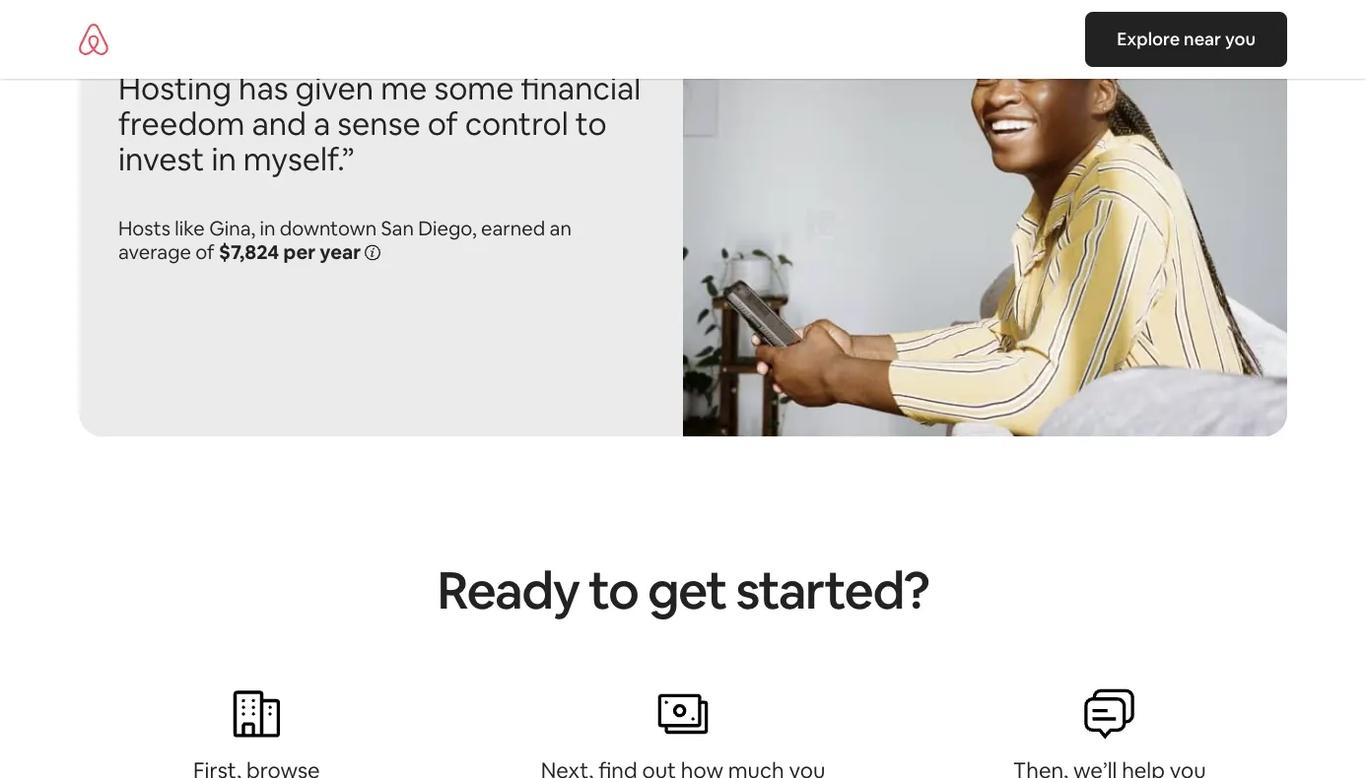 Task type: describe. For each thing, give the bounding box(es) containing it.
a
[[313, 103, 330, 144]]

of inside ""i can't express how grateful i am that my building is airbnb-friendly! hosting has given me some financial freedom and a sense of control to invest in myself.""
[[427, 103, 458, 144]]

hosts
[[118, 215, 170, 241]]

explore
[[1117, 28, 1180, 51]]

me
[[381, 68, 427, 109]]

control
[[465, 103, 569, 144]]

some
[[434, 68, 514, 109]]

explore near you button
[[1085, 12, 1287, 67]]

invest
[[118, 138, 204, 180]]

$7,824 per year
[[219, 239, 361, 265]]

year
[[320, 239, 361, 265]]

myself."
[[243, 138, 355, 180]]

explore near you
[[1117, 28, 1256, 51]]

that
[[118, 32, 179, 73]]

gina,
[[209, 215, 255, 241]]

is
[[359, 32, 381, 73]]

given
[[295, 68, 374, 109]]

hosting
[[118, 68, 232, 109]]

"i
[[118, 0, 139, 38]]

can't
[[146, 0, 218, 38]]

in inside the hosts like gina, in downtown san diego, earned an average of
[[260, 215, 275, 241]]

building
[[237, 32, 352, 73]]

you
[[1225, 28, 1256, 51]]

i
[[535, 0, 542, 38]]



Task type: locate. For each thing, give the bounding box(es) containing it.
like
[[175, 215, 205, 241]]

friendly!
[[498, 32, 615, 73]]

has
[[239, 68, 288, 109]]

downtown
[[280, 215, 377, 241]]

an
[[550, 215, 572, 241]]

1 horizontal spatial of
[[427, 103, 458, 144]]

san
[[381, 215, 414, 241]]

to inside ""i can't express how grateful i am that my building is airbnb-friendly! hosting has given me some financial freedom and a sense of control to invest in myself.""
[[575, 103, 607, 144]]

diego,
[[418, 215, 477, 241]]

0 vertical spatial to
[[575, 103, 607, 144]]

to left get
[[588, 557, 638, 623]]

$7,824
[[219, 239, 279, 265]]

0 horizontal spatial in
[[211, 138, 236, 180]]

of right me
[[427, 103, 458, 144]]

get
[[647, 557, 726, 623]]

how
[[344, 0, 406, 38]]

"i can't express how grateful i am that my building is airbnb-friendly! hosting has given me some financial freedom and a sense of control to invest in myself."
[[118, 0, 641, 180]]

near
[[1184, 28, 1221, 51]]

started?
[[736, 557, 929, 623]]

0 horizontal spatial of
[[195, 239, 214, 265]]

per
[[283, 239, 316, 265]]

1 vertical spatial of
[[195, 239, 214, 265]]

hosts like gina, in downtown san diego, earned an average of
[[118, 215, 572, 265]]

my
[[186, 32, 230, 73]]

1 vertical spatial to
[[588, 557, 638, 623]]

airbnb-
[[388, 32, 498, 73]]

0 vertical spatial in
[[211, 138, 236, 180]]

express
[[225, 0, 337, 38]]

in
[[211, 138, 236, 180], [260, 215, 275, 241]]

earned
[[481, 215, 545, 241]]

average
[[118, 239, 191, 265]]

and
[[252, 103, 306, 144]]

to
[[575, 103, 607, 144], [588, 557, 638, 623]]

0 vertical spatial of
[[427, 103, 458, 144]]

to right control
[[575, 103, 607, 144]]

freedom
[[118, 103, 245, 144]]

image of gina smiling in a couch holding a phone image
[[683, 0, 1287, 437], [683, 0, 1287, 437]]

1 vertical spatial in
[[260, 215, 275, 241]]

of inside the hosts like gina, in downtown san diego, earned an average of
[[195, 239, 214, 265]]

in right invest
[[211, 138, 236, 180]]

in inside ""i can't express how grateful i am that my building is airbnb-friendly! hosting has given me some financial freedom and a sense of control to invest in myself.""
[[211, 138, 236, 180]]

ready
[[437, 557, 579, 623]]

in right "gina," at the top left of the page
[[260, 215, 275, 241]]

1 horizontal spatial in
[[260, 215, 275, 241]]

of left $7,824
[[195, 239, 214, 265]]

grateful
[[413, 0, 528, 38]]

of
[[427, 103, 458, 144], [195, 239, 214, 265]]

financial
[[521, 68, 641, 109]]

sense
[[337, 103, 421, 144]]

am
[[549, 0, 595, 38]]

ready to get started?
[[437, 557, 929, 623]]



Task type: vqa. For each thing, say whether or not it's contained in the screenshot.
the Guests within the An entire place Guests have the whole place to themselves.
no



